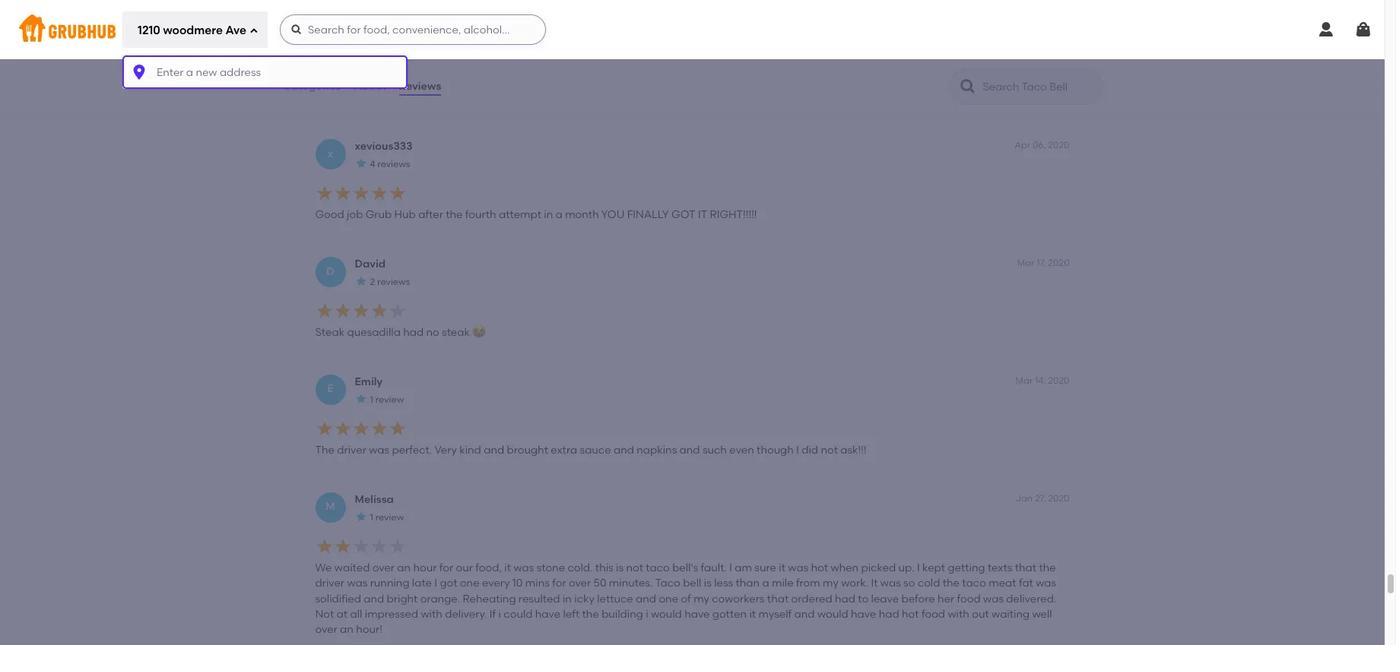Task type: locate. For each thing, give the bounding box(es) containing it.
mar left the 17,
[[1017, 258, 1034, 268]]

a left month
[[556, 209, 563, 222]]

0 horizontal spatial i
[[498, 608, 501, 621]]

perfect.
[[392, 444, 432, 457]]

1 horizontal spatial a
[[762, 577, 769, 590]]

1 star icon image from the top
[[355, 40, 367, 52]]

1 vertical spatial our
[[456, 562, 473, 575]]

very
[[602, 91, 624, 104], [435, 444, 457, 457]]

2 vertical spatial had
[[879, 608, 899, 621]]

got
[[671, 209, 695, 222]]

over down cold.
[[569, 577, 591, 590]]

1 horizontal spatial hot
[[902, 608, 919, 621]]

1 down sierra on the left of page
[[370, 41, 373, 52]]

mile
[[772, 577, 793, 590]]

1 horizontal spatial it
[[749, 608, 756, 621]]

delivered.
[[1006, 593, 1056, 606]]

3 star icon image from the top
[[355, 275, 367, 287]]

i right if
[[498, 608, 501, 621]]

2 1 review from the top
[[370, 395, 404, 405]]

1 vertical spatial one
[[659, 593, 678, 606]]

not up the minutes.
[[626, 562, 643, 575]]

with down orange.
[[421, 608, 442, 621]]

for up got
[[439, 562, 453, 575]]

3 2020 from the top
[[1048, 375, 1069, 386]]

the left pouring
[[876, 91, 893, 104]]

hot down before
[[902, 608, 919, 621]]

had left "to"
[[835, 593, 855, 606]]

1 for m
[[370, 513, 373, 523]]

0 vertical spatial 1 review
[[370, 41, 404, 52]]

review for perfect.
[[375, 395, 404, 405]]

s
[[327, 30, 334, 42]]

0 horizontal spatial over
[[315, 624, 337, 637]]

1 vertical spatial not
[[626, 562, 643, 575]]

0 vertical spatial my
[[823, 577, 839, 590]]

taco
[[377, 91, 402, 104], [655, 577, 680, 590]]

1 review down sierra on the left of page
[[370, 41, 404, 52]]

1 review for over
[[370, 513, 404, 523]]

reheating
[[463, 593, 516, 606]]

1 down emily
[[370, 395, 373, 405]]

mar 14, 2020
[[1015, 375, 1069, 386]]

about
[[354, 80, 386, 93]]

delivery.
[[445, 608, 487, 621]]

mar for the driver was perfect. very kind and brought extra sauce and napkins and such even though i did not ask!!!
[[1015, 375, 1033, 386]]

1 review down emily
[[370, 395, 404, 405]]

2 vertical spatial over
[[315, 624, 337, 637]]

2 vertical spatial food
[[922, 608, 945, 621]]

star icon image for e
[[355, 393, 367, 405]]

no
[[426, 326, 439, 339]]

1 vertical spatial over
[[569, 577, 591, 590]]

is right 'this'
[[616, 562, 624, 575]]

and right sauce
[[614, 444, 634, 457]]

that
[[1015, 562, 1036, 575], [767, 593, 789, 606]]

0 horizontal spatial our
[[456, 562, 473, 575]]

1 vertical spatial had
[[835, 593, 855, 606]]

my
[[823, 577, 839, 590], [694, 593, 709, 606]]

1 review down melissa
[[370, 513, 404, 523]]

1 horizontal spatial svg image
[[290, 24, 303, 36]]

fault.
[[701, 562, 727, 575]]

0 vertical spatial 1
[[370, 41, 373, 52]]

0 horizontal spatial my
[[694, 593, 709, 606]]

mar for steak quesadilla had no steak 😭
[[1017, 258, 1034, 268]]

0 horizontal spatial svg image
[[130, 63, 148, 82]]

0 horizontal spatial taco
[[646, 562, 670, 575]]

1 vertical spatial food
[[957, 593, 981, 606]]

svg image right ave
[[249, 26, 259, 35]]

1 review for was
[[370, 395, 404, 405]]

over up running
[[372, 562, 395, 575]]

1 horizontal spatial one
[[659, 593, 678, 606]]

2 vertical spatial 1
[[370, 513, 373, 523]]

it down the picked
[[871, 577, 878, 590]]

would down of
[[651, 608, 682, 621]]

melissa
[[355, 493, 394, 506]]

apr 06, 2020
[[1014, 140, 1069, 150]]

1
[[370, 41, 373, 52], [370, 395, 373, 405], [370, 513, 373, 523]]

1 horizontal spatial taco
[[962, 577, 986, 590]]

2 2020 from the top
[[1048, 258, 1069, 268]]

taco down getting at right bottom
[[962, 577, 986, 590]]

0 vertical spatial a
[[556, 209, 563, 222]]

mar left 14, in the right bottom of the page
[[1015, 375, 1033, 386]]

2020 right the 17,
[[1048, 258, 1069, 268]]

1 horizontal spatial it
[[871, 577, 878, 590]]

taco left bell's
[[646, 562, 670, 575]]

taco down bell's
[[655, 577, 680, 590]]

0 horizontal spatial is
[[616, 562, 624, 575]]

2 review from the top
[[375, 395, 404, 405]]

with
[[662, 91, 684, 104], [421, 608, 442, 621], [948, 608, 969, 621]]

0 horizontal spatial had
[[403, 326, 424, 339]]

hot up from
[[811, 562, 828, 575]]

2020 right 27,
[[1048, 493, 1069, 504]]

i right building
[[646, 608, 648, 621]]

2 horizontal spatial food
[[957, 593, 981, 606]]

one left of
[[659, 593, 678, 606]]

Search Taco Bell search field
[[981, 80, 1098, 94]]

have down "to"
[[851, 608, 876, 621]]

svg image
[[1317, 21, 1335, 39], [1354, 21, 1372, 39], [130, 63, 148, 82]]

0 vertical spatial had
[[403, 326, 424, 339]]

was up leave
[[880, 577, 901, 590]]

had down leave
[[879, 608, 899, 621]]

my right of
[[694, 593, 709, 606]]

grub
[[366, 209, 392, 222]]

2 reviews from the top
[[377, 277, 410, 288]]

1 down melissa
[[370, 513, 373, 523]]

with down her
[[948, 608, 969, 621]]

1 vertical spatial hot
[[902, 608, 919, 621]]

it right food,
[[504, 562, 511, 575]]

not
[[821, 444, 838, 457], [626, 562, 643, 575]]

0 horizontal spatial an
[[340, 624, 353, 637]]

2 vertical spatial in
[[563, 593, 572, 606]]

it left good
[[315, 91, 322, 104]]

1 vertical spatial that
[[767, 593, 789, 606]]

our inside we waited over an hour for our food, it was stone cold. this is not taco bell's fault. i am sure it was hot when picked up. i kept getting texts that the driver was running late i got one every 10 mins for over 50 minutes. taco bell is less than a mile from my work. it was so cold the taco meat fat was solidified and bright orange. reheating resulted in icky lettuce and one of my coworkers that ordered had to leave before her food was delivered. not at all impressed with delivery. if i could have left the building i would have gotten it myself and would have had hot food with out waiting well over an hour!
[[456, 562, 473, 575]]

0 vertical spatial very
[[602, 91, 624, 104]]

sauce
[[580, 444, 611, 457]]

driver right the
[[337, 444, 366, 457]]

waited
[[334, 562, 370, 575]]

gotten
[[712, 608, 747, 621]]

1 vertical spatial in
[[544, 209, 553, 222]]

if
[[489, 608, 496, 621]]

1 horizontal spatial would
[[817, 608, 848, 621]]

over down not
[[315, 624, 337, 637]]

2 vertical spatial 1 review
[[370, 513, 404, 523]]

1 review
[[370, 41, 404, 52], [370, 395, 404, 405], [370, 513, 404, 523]]

star icon image down emily
[[355, 393, 367, 405]]

our right the delivered
[[818, 91, 835, 104]]

driver down we
[[315, 577, 344, 590]]

1 horizontal spatial in
[[563, 593, 572, 606]]

i
[[796, 444, 799, 457], [729, 562, 732, 575], [917, 562, 920, 575], [434, 577, 437, 590]]

bright
[[387, 593, 418, 606]]

star icon image down sierra on the left of page
[[355, 40, 367, 52]]

one right got
[[460, 577, 479, 590]]

1 reviews from the top
[[377, 159, 410, 170]]

left
[[563, 608, 580, 621]]

food down her
[[922, 608, 945, 621]]

review
[[375, 41, 404, 52], [375, 395, 404, 405], [375, 513, 404, 523]]

3 1 from the top
[[370, 513, 373, 523]]

good job grub hub after the fourth attempt in a month you finally got it right!!!!!
[[315, 209, 757, 222]]

reviews down xevious333 at the left top
[[377, 159, 410, 170]]

d
[[326, 265, 334, 278]]

the down "icky" on the left
[[582, 608, 599, 621]]

2020 right 06,
[[1048, 140, 1069, 150]]

have down of
[[684, 608, 710, 621]]

and right kind
[[484, 444, 504, 457]]

2 star icon image from the top
[[355, 158, 367, 170]]

1 vertical spatial mar
[[1015, 375, 1033, 386]]

that up myself
[[767, 593, 789, 606]]

0 vertical spatial our
[[818, 91, 835, 104]]

0 vertical spatial driver
[[337, 444, 366, 457]]

orange.
[[420, 593, 460, 606]]

taco left bell.
[[377, 91, 402, 104]]

leave
[[871, 593, 899, 606]]

3 review from the top
[[375, 513, 404, 523]]

1 vertical spatial my
[[694, 593, 709, 606]]

0 horizontal spatial food
[[838, 91, 861, 104]]

taco
[[646, 562, 670, 575], [962, 577, 986, 590]]

steak
[[442, 326, 470, 339]]

reviews
[[377, 159, 410, 170], [377, 277, 410, 288]]

driver
[[337, 444, 366, 457], [315, 577, 344, 590]]

minutes.
[[609, 577, 653, 590]]

myself
[[758, 608, 792, 621]]

0 horizontal spatial taco
[[377, 91, 402, 104]]

0 horizontal spatial hot
[[811, 562, 828, 575]]

2 horizontal spatial it
[[779, 562, 785, 575]]

review down melissa
[[375, 513, 404, 523]]

and down the minutes.
[[636, 593, 656, 606]]

my down when
[[823, 577, 839, 590]]

2020 for though
[[1048, 375, 1069, 386]]

in left pouring
[[864, 91, 873, 104]]

of
[[681, 593, 691, 606]]

0 vertical spatial one
[[460, 577, 479, 590]]

1 horizontal spatial for
[[552, 577, 566, 590]]

late
[[412, 577, 432, 590]]

the left the person
[[686, 91, 703, 104]]

star icon image left 2
[[355, 275, 367, 287]]

an down at
[[340, 624, 353, 637]]

2 horizontal spatial with
[[948, 608, 969, 621]]

1 review from the top
[[375, 41, 404, 52]]

0 vertical spatial food
[[838, 91, 861, 104]]

search icon image
[[958, 78, 977, 96]]

was up 10
[[514, 562, 534, 575]]

1 1 review from the top
[[370, 41, 404, 52]]

0 horizontal spatial not
[[626, 562, 643, 575]]

1 2020 from the top
[[1048, 140, 1069, 150]]

lettuce
[[597, 593, 633, 606]]

one
[[460, 577, 479, 590], [659, 593, 678, 606]]

1 vertical spatial it
[[871, 577, 878, 590]]

very left the happy
[[602, 91, 624, 104]]

1 horizontal spatial taco
[[655, 577, 680, 590]]

svg image left s
[[290, 24, 303, 36]]

2020 right 14, in the right bottom of the page
[[1048, 375, 1069, 386]]

for
[[439, 562, 453, 575], [552, 577, 566, 590]]

a
[[556, 209, 563, 222], [762, 577, 769, 590]]

0 vertical spatial over
[[372, 562, 395, 575]]

to
[[858, 593, 869, 606]]

1 horizontal spatial our
[[818, 91, 835, 104]]

at
[[337, 608, 348, 621]]

attempt
[[499, 209, 541, 222]]

1 1 from the top
[[370, 41, 373, 52]]

1 vertical spatial 1
[[370, 395, 373, 405]]

1 vertical spatial reviews
[[377, 277, 410, 288]]

we
[[315, 562, 332, 575]]

food
[[838, 91, 861, 104], [957, 593, 981, 606], [922, 608, 945, 621]]

0 horizontal spatial it
[[315, 91, 322, 104]]

very left kind
[[435, 444, 457, 457]]

was down meat
[[983, 593, 1004, 606]]

not inside we waited over an hour for our food, it was stone cold. this is not taco bell's fault. i am sure it was hot when picked up. i kept getting texts that the driver was running late i got one every 10 mins for over 50 minutes. taco bell is less than a mile from my work. it was so cold the taco meat fat was solidified and bright orange. reheating resulted in icky lettuce and one of my coworkers that ordered had to leave before her food was delivered. not at all impressed with delivery. if i could have left the building i would have gotten it myself and would have had hot food with out waiting well over an hour!
[[626, 562, 643, 575]]

a inside we waited over an hour for our food, it was stone cold. this is not taco bell's fault. i am sure it was hot when picked up. i kept getting texts that the driver was running late i got one every 10 mins for over 50 minutes. taco bell is less than a mile from my work. it was so cold the taco meat fat was solidified and bright orange. reheating resulted in icky lettuce and one of my coworkers that ordered had to leave before her food was delivered. not at all impressed with delivery. if i could have left the building i would have gotten it myself and would have had hot food with out waiting well over an hour!
[[762, 577, 769, 590]]

main navigation navigation
[[0, 0, 1396, 646]]

would down ordered
[[817, 608, 848, 621]]

finally
[[627, 209, 669, 222]]

1 vertical spatial a
[[762, 577, 769, 590]]

1 vertical spatial taco
[[655, 577, 680, 590]]

1 i from the left
[[498, 608, 501, 621]]

with right the happy
[[662, 91, 684, 104]]

3 have from the left
[[851, 608, 876, 621]]

about button
[[353, 59, 387, 114]]

0 horizontal spatial very
[[435, 444, 457, 457]]

that up fat
[[1015, 562, 1036, 575]]

star icon image for m
[[355, 511, 367, 523]]

driver inside we waited over an hour for our food, it was stone cold. this is not taco bell's fault. i am sure it was hot when picked up. i kept getting texts that the driver was running late i got one every 10 mins for over 50 minutes. taco bell is less than a mile from my work. it was so cold the taco meat fat was solidified and bright orange. reheating resulted in icky lettuce and one of my coworkers that ordered had to leave before her food was delivered. not at all impressed with delivery. if i could have left the building i would have gotten it myself and would have had hot food with out waiting well over an hour!
[[315, 577, 344, 590]]

0 horizontal spatial one
[[460, 577, 479, 590]]

star icon image down melissa
[[355, 511, 367, 523]]

everything
[[428, 91, 483, 104]]

is
[[616, 562, 624, 575], [704, 577, 712, 590]]

1 horizontal spatial not
[[821, 444, 838, 457]]

2 horizontal spatial have
[[851, 608, 876, 621]]

a down sure
[[762, 577, 769, 590]]

food right the delivered
[[838, 91, 861, 104]]

star icon image
[[355, 40, 367, 52], [355, 158, 367, 170], [355, 275, 367, 287], [355, 393, 367, 405], [355, 511, 367, 523]]

0 horizontal spatial a
[[556, 209, 563, 222]]

for down stone
[[552, 577, 566, 590]]

m
[[326, 501, 335, 514]]

our up got
[[456, 562, 473, 575]]

review down sierra on the left of page
[[375, 41, 404, 52]]

reviews right 2
[[377, 277, 410, 288]]

50
[[593, 577, 606, 590]]

star icon image left '4'
[[355, 158, 367, 170]]

5 star icon image from the top
[[355, 511, 367, 523]]

it up mile
[[779, 562, 785, 575]]

1 vertical spatial for
[[552, 577, 566, 590]]

0 horizontal spatial that
[[767, 593, 789, 606]]

0 horizontal spatial have
[[535, 608, 560, 621]]

have down resulted
[[535, 608, 560, 621]]

3 1 review from the top
[[370, 513, 404, 523]]

2 vertical spatial review
[[375, 513, 404, 523]]

1 vertical spatial 1 review
[[370, 395, 404, 405]]

0 vertical spatial an
[[397, 562, 411, 575]]

1 horizontal spatial with
[[662, 91, 684, 104]]

it down coworkers at the bottom of the page
[[749, 608, 756, 621]]

4 star icon image from the top
[[355, 393, 367, 405]]

4 2020 from the top
[[1048, 493, 1069, 504]]

hour!
[[356, 624, 382, 637]]

review down emily
[[375, 395, 404, 405]]

not right did
[[821, 444, 838, 457]]

did
[[802, 444, 818, 457]]

0 vertical spatial it
[[315, 91, 322, 104]]

mar
[[1017, 258, 1034, 268], [1015, 375, 1033, 386]]

2 1 from the top
[[370, 395, 373, 405]]

job
[[347, 209, 363, 222]]

0 vertical spatial mar
[[1017, 258, 1034, 268]]

it
[[504, 562, 511, 575], [779, 562, 785, 575], [749, 608, 756, 621]]

0 vertical spatial review
[[375, 41, 404, 52]]

an up running
[[397, 562, 411, 575]]

fresh
[[508, 91, 534, 104]]

such
[[703, 444, 727, 457]]

1 vertical spatial review
[[375, 395, 404, 405]]

0 vertical spatial reviews
[[377, 159, 410, 170]]

1 horizontal spatial food
[[922, 608, 945, 621]]

svg image
[[290, 24, 303, 36], [249, 26, 259, 35]]

had left no
[[403, 326, 424, 339]]

0 horizontal spatial would
[[651, 608, 682, 621]]

1 horizontal spatial very
[[602, 91, 624, 104]]

2020 for right!!!!!
[[1048, 140, 1069, 150]]

i right up.
[[917, 562, 920, 575]]

solidified
[[315, 593, 361, 606]]

fourth
[[465, 209, 496, 222]]

xevious333
[[355, 140, 413, 153]]

icky
[[574, 593, 594, 606]]

1 horizontal spatial have
[[684, 608, 710, 621]]

ave
[[226, 23, 246, 37]]

in right attempt
[[544, 209, 553, 222]]

so
[[903, 577, 915, 590]]

is right bell
[[704, 577, 712, 590]]

0 vertical spatial in
[[864, 91, 873, 104]]

reviews
[[399, 80, 441, 93]]



Task type: vqa. For each thing, say whether or not it's contained in the screenshot.


Task type: describe. For each thing, give the bounding box(es) containing it.
out
[[972, 608, 989, 621]]

0 horizontal spatial it
[[504, 562, 511, 575]]

less
[[714, 577, 733, 590]]

fat
[[1019, 577, 1033, 590]]

0 vertical spatial not
[[821, 444, 838, 457]]

was up from
[[788, 562, 808, 575]]

david
[[355, 258, 385, 271]]

1 for s
[[370, 41, 373, 52]]

could
[[504, 608, 533, 621]]

2 reviews
[[370, 277, 410, 288]]

and left such
[[679, 444, 700, 457]]

stone
[[537, 562, 565, 575]]

jan
[[1015, 493, 1033, 504]]

pouring
[[895, 91, 935, 104]]

06,
[[1033, 140, 1046, 150]]

bell
[[683, 577, 701, 590]]

the
[[315, 444, 335, 457]]

0 horizontal spatial in
[[544, 209, 553, 222]]

0 vertical spatial for
[[439, 562, 453, 575]]

0 vertical spatial taco
[[646, 562, 670, 575]]

texts
[[988, 562, 1012, 575]]

4 reviews
[[370, 159, 410, 170]]

cold
[[918, 577, 940, 590]]

the driver was perfect. very kind and brought extra sauce and napkins and such even though i did not ask!!!
[[315, 444, 867, 457]]

food,
[[475, 562, 502, 575]]

ask!!!
[[840, 444, 867, 457]]

Enter a new address search field
[[122, 56, 408, 89]]

0 vertical spatial hot
[[811, 562, 828, 575]]

1 vertical spatial is
[[704, 577, 712, 590]]

the up delivered.
[[1039, 562, 1056, 575]]

was left fresh
[[485, 91, 506, 104]]

all
[[350, 608, 362, 621]]

delivered
[[768, 91, 816, 104]]

27,
[[1035, 493, 1046, 504]]

😭
[[472, 326, 486, 339]]

the right after
[[446, 209, 463, 222]]

mins
[[525, 577, 550, 590]]

jan 27, 2020
[[1015, 493, 1069, 504]]

sierra
[[355, 22, 386, 35]]

getting
[[948, 562, 985, 575]]

1 horizontal spatial an
[[397, 562, 411, 575]]

good
[[348, 91, 375, 104]]

we waited over an hour for our food, it was stone cold. this is not taco bell's fault. i am sure it was hot when picked up. i kept getting texts that the driver was running late i got one every 10 mins for over 50 minutes. taco bell is less than a mile from my work. it was so cold the taco meat fat was solidified and bright orange. reheating resulted in icky lettuce and one of my coworkers that ordered had to leave before her food was delivered. not at all impressed with delivery. if i could have left the building i would have gotten it myself and would have had hot food with out waiting well over an hour!
[[315, 562, 1056, 637]]

1210
[[138, 23, 160, 37]]

1 vertical spatial very
[[435, 444, 457, 457]]

i left am on the right of the page
[[729, 562, 732, 575]]

month
[[565, 209, 599, 222]]

it inside we waited over an hour for our food, it was stone cold. this is not taco bell's fault. i am sure it was hot when picked up. i kept getting texts that the driver was running late i got one every 10 mins for over 50 minutes. taco bell is less than a mile from my work. it was so cold the taco meat fat was solidified and bright orange. reheating resulted in icky lettuce and one of my coworkers that ordered had to leave before her food was delivered. not at all impressed with delivery. if i could have left the building i would have gotten it myself and would have had hot food with out waiting well over an hour!
[[871, 577, 878, 590]]

0 vertical spatial that
[[1015, 562, 1036, 575]]

was right fat
[[1036, 577, 1056, 590]]

ordered
[[791, 593, 832, 606]]

resulted
[[518, 593, 560, 606]]

not
[[315, 608, 334, 621]]

categories button
[[282, 59, 342, 114]]

1 for e
[[370, 395, 373, 405]]

x
[[328, 147, 333, 160]]

after
[[418, 209, 443, 222]]

am
[[735, 562, 752, 575]]

i left got
[[434, 577, 437, 590]]

sure
[[755, 562, 776, 575]]

1 horizontal spatial had
[[835, 593, 855, 606]]

woodmere
[[163, 23, 223, 37]]

coworkers
[[712, 593, 765, 606]]

work.
[[841, 577, 868, 590]]

review for taco
[[375, 41, 404, 52]]

impressed
[[365, 608, 418, 621]]

17,
[[1037, 258, 1046, 268]]

and down running
[[364, 593, 384, 606]]

rain.
[[938, 91, 960, 104]]

right!!!!!
[[710, 209, 757, 222]]

2 horizontal spatial in
[[864, 91, 873, 104]]

before
[[901, 593, 935, 606]]

reviews for david
[[377, 277, 410, 288]]

14,
[[1035, 375, 1046, 386]]

hour
[[413, 562, 437, 575]]

2020 for taco
[[1048, 493, 1069, 504]]

10
[[512, 577, 523, 590]]

reviews for xevious333
[[377, 159, 410, 170]]

apr
[[1014, 140, 1030, 150]]

than
[[736, 577, 760, 590]]

e
[[327, 383, 334, 396]]

you
[[601, 209, 624, 222]]

1 horizontal spatial my
[[823, 577, 839, 590]]

person
[[706, 91, 741, 104]]

and down ordered
[[794, 608, 815, 621]]

though
[[757, 444, 794, 457]]

2 have from the left
[[684, 608, 710, 621]]

star icon image for x
[[355, 158, 367, 170]]

the up her
[[943, 577, 960, 590]]

mar 17, 2020
[[1017, 258, 1069, 268]]

4
[[370, 159, 375, 170]]

kept
[[922, 562, 945, 575]]

2 horizontal spatial over
[[569, 577, 591, 590]]

every
[[482, 577, 510, 590]]

2
[[370, 277, 375, 288]]

quesadilla
[[347, 326, 401, 339]]

correct.
[[559, 91, 599, 104]]

bell.
[[405, 91, 426, 104]]

0 horizontal spatial svg image
[[249, 26, 259, 35]]

and right fresh
[[536, 91, 557, 104]]

1 horizontal spatial over
[[372, 562, 395, 575]]

2 i from the left
[[646, 608, 648, 621]]

when
[[831, 562, 859, 575]]

Search for food, convenience, alcohol... search field
[[280, 14, 546, 45]]

1 horizontal spatial svg image
[[1317, 21, 1335, 39]]

review for an
[[375, 513, 404, 523]]

categories
[[282, 80, 341, 93]]

1 have from the left
[[535, 608, 560, 621]]

hub
[[394, 209, 416, 222]]

napkins
[[637, 444, 677, 457]]

i left did
[[796, 444, 799, 457]]

taco inside we waited over an hour for our food, it was stone cold. this is not taco bell's fault. i am sure it was hot when picked up. i kept getting texts that the driver was running late i got one every 10 mins for over 50 minutes. taco bell is less than a mile from my work. it was so cold the taco meat fat was solidified and bright orange. reheating resulted in icky lettuce and one of my coworkers that ordered had to leave before her food was delivered. not at all impressed with delivery. if i could have left the building i would have gotten it myself and would have had hot food with out waiting well over an hour!
[[655, 577, 680, 590]]

2 horizontal spatial svg image
[[1354, 21, 1372, 39]]

was left perfect.
[[369, 444, 389, 457]]

1 review for good
[[370, 41, 404, 52]]

her
[[938, 593, 954, 606]]

emily
[[355, 375, 383, 388]]

was left good
[[325, 91, 345, 104]]

in inside we waited over an hour for our food, it was stone cold. this is not taco bell's fault. i am sure it was hot when picked up. i kept getting texts that the driver was running late i got one every 10 mins for over 50 minutes. taco bell is less than a mile from my work. it was so cold the taco meat fat was solidified and bright orange. reheating resulted in icky lettuce and one of my coworkers that ordered had to leave before her food was delivered. not at all impressed with delivery. if i could have left the building i would have gotten it myself and would have had hot food with out waiting well over an hour!
[[563, 593, 572, 606]]

2 would from the left
[[817, 608, 848, 621]]

star icon image for d
[[355, 275, 367, 287]]

1 would from the left
[[651, 608, 682, 621]]

brought
[[507, 444, 548, 457]]

1210 woodmere ave
[[138, 23, 246, 37]]

extra
[[551, 444, 577, 457]]

star icon image for s
[[355, 40, 367, 52]]

steak quesadilla had no steak 😭
[[315, 326, 486, 339]]

it
[[698, 209, 707, 222]]

was down waited
[[347, 577, 368, 590]]

0 horizontal spatial with
[[421, 608, 442, 621]]

1 vertical spatial an
[[340, 624, 353, 637]]



